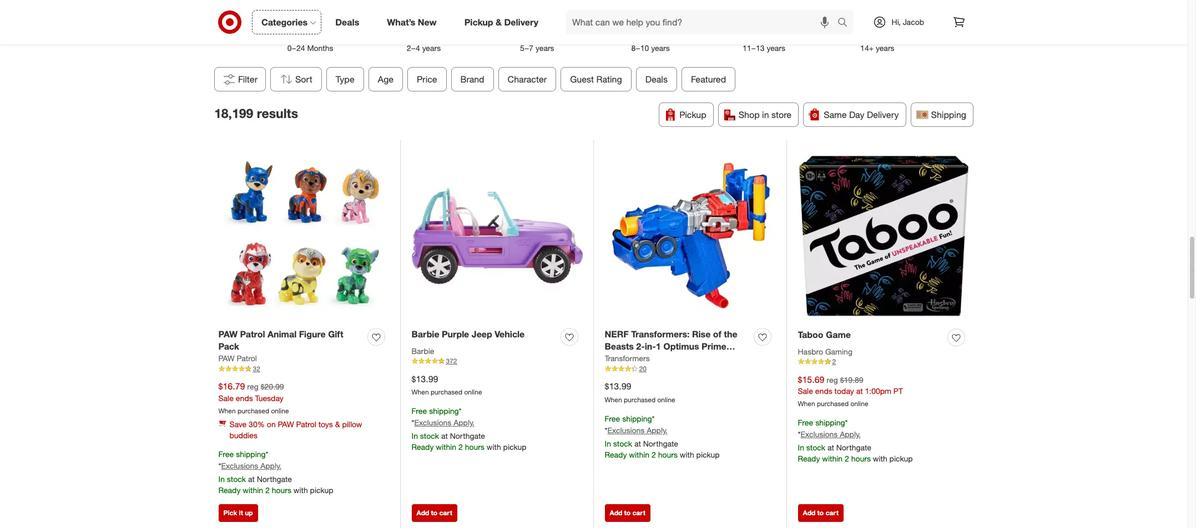 Task type: vqa. For each thing, say whether or not it's contained in the screenshot.
LEGO Star Wars Snowtrooper Battle Pack 4 Figures Set 75320 wars
no



Task type: describe. For each thing, give the bounding box(es) containing it.
$16.79 reg $20.99 sale ends tuesday when purchased online
[[218, 381, 289, 416]]

1:00pm
[[865, 387, 891, 397]]

14+ years link
[[821, 0, 934, 54]]

cart for jeep
[[439, 510, 452, 518]]

northgate for transformers:
[[643, 439, 678, 449]]

northgate for patrol
[[257, 475, 292, 484]]

ready for taboo game
[[798, 455, 820, 464]]

online down 372 link
[[464, 389, 482, 397]]

exclusions apply. link for nerf transformers: rise of the beasts 2-in-1 optimus prime blaster
[[607, 426, 668, 436]]

pick
[[223, 510, 237, 518]]

free shipping * * exclusions apply. in stock at  northgate ready within 2 hours with pickup for game
[[798, 419, 913, 464]]

optimus
[[663, 342, 699, 353]]

pillow
[[342, 420, 362, 430]]

animal
[[268, 329, 297, 340]]

barbie for barbie
[[412, 347, 434, 356]]

purchased inside $15.69 reg $19.89 sale ends today at 1:00pm pt when purchased online
[[817, 400, 849, 409]]

8–10 years link
[[594, 0, 707, 54]]

online inside $15.69 reg $19.89 sale ends today at 1:00pm pt when purchased online
[[851, 400, 868, 409]]

hasbro
[[798, 347, 823, 357]]

with for paw patrol animal figure gift pack
[[294, 486, 308, 496]]

jacob
[[903, 17, 924, 27]]

372 link
[[412, 357, 583, 367]]

online down 20 link
[[657, 396, 675, 405]]

$13.99 when purchased online for transformers:
[[605, 381, 675, 405]]

it
[[239, 510, 243, 518]]

online inside $16.79 reg $20.99 sale ends tuesday when purchased online
[[271, 407, 289, 416]]

hours for patrol
[[272, 486, 291, 496]]

hours for purple
[[465, 443, 485, 452]]

$13.99 when purchased online for purple
[[412, 374, 482, 397]]

same
[[824, 109, 847, 120]]

32
[[253, 365, 260, 374]]

purchased down 20 on the right of page
[[624, 396, 656, 405]]

What can we help you find? suggestions appear below search field
[[566, 10, 840, 34]]

northgate for purple
[[450, 432, 485, 441]]

add for jeep
[[417, 510, 429, 518]]

in for nerf transformers: rise of the beasts 2-in-1 optimus prime blaster
[[605, 439, 611, 449]]

$15.69 reg $19.89 sale ends today at 1:00pm pt when purchased online
[[798, 374, 903, 409]]

3 add to cart button from the left
[[798, 505, 844, 523]]

blaster
[[605, 354, 635, 365]]

free for taboo game
[[798, 419, 813, 428]]

hasbro gaming
[[798, 347, 853, 357]]

shop in store
[[739, 109, 792, 120]]

at for of
[[634, 439, 641, 449]]

up
[[245, 510, 253, 518]]

price
[[417, 74, 437, 85]]

type button
[[326, 67, 364, 91]]

2-
[[636, 342, 645, 353]]

$13.99 for barbie purple jeep vehicle
[[412, 374, 438, 385]]

barbie link
[[412, 346, 434, 357]]

in for taboo game
[[798, 444, 804, 453]]

years for 5–7 years
[[536, 43, 554, 52]]

sale for $16.79
[[218, 394, 234, 404]]

18,199 results
[[214, 106, 298, 121]]

character button
[[498, 67, 556, 91]]

hours for transformers:
[[658, 451, 678, 460]]

patrol for paw patrol
[[237, 354, 257, 364]]

add for rise
[[610, 510, 622, 518]]

sale for $15.69
[[798, 387, 813, 397]]

day
[[849, 109, 865, 120]]

pt
[[894, 387, 903, 397]]

save 30% on paw patrol toys & pillow buddies
[[230, 420, 362, 441]]

with for nerf transformers: rise of the beasts 2-in-1 optimus prime blaster
[[680, 451, 694, 460]]

the
[[724, 329, 737, 340]]

transformers link
[[605, 354, 650, 365]]

pick it up button
[[218, 505, 258, 523]]

apply. for game
[[840, 430, 861, 440]]

within for paw patrol animal figure gift pack
[[243, 486, 263, 496]]

tuesday
[[255, 394, 284, 404]]

taboo game link
[[798, 329, 851, 342]]

pickup for taboo game
[[890, 455, 913, 464]]

372
[[446, 358, 457, 366]]

5–7 years link
[[480, 0, 594, 54]]

shop
[[739, 109, 760, 120]]

11–13
[[743, 43, 765, 52]]

transformers
[[605, 354, 650, 364]]

$20.99
[[261, 383, 284, 392]]

ready for paw patrol animal figure gift pack
[[218, 486, 241, 496]]

0–24
[[287, 43, 305, 52]]

paw patrol animal figure gift pack link
[[218, 328, 363, 354]]

guest
[[570, 74, 594, 85]]

same day delivery
[[824, 109, 899, 120]]

age
[[378, 74, 394, 85]]

same day delivery button
[[803, 102, 906, 127]]

figure
[[299, 329, 326, 340]]

rating
[[596, 74, 622, 85]]

3 to from the left
[[817, 510, 824, 518]]

20 link
[[605, 365, 776, 375]]

guest rating
[[570, 74, 622, 85]]

hasbro gaming link
[[798, 347, 853, 358]]

featured
[[691, 74, 726, 85]]

$19.89
[[840, 376, 863, 385]]

shipping button
[[911, 102, 974, 127]]

vehicle
[[495, 329, 525, 340]]

delivery for same day delivery
[[867, 109, 899, 120]]

shop in store button
[[718, 102, 799, 127]]

paw patrol animal figure gift pack
[[218, 329, 343, 353]]

pack
[[218, 342, 239, 353]]

at inside $15.69 reg $19.89 sale ends today at 1:00pm pt when purchased online
[[856, 387, 863, 397]]

pickup button
[[659, 102, 714, 127]]

2 for of
[[652, 451, 656, 460]]

3 add from the left
[[803, 510, 816, 518]]

barbie purple jeep vehicle link
[[412, 328, 525, 341]]

paw inside save 30% on paw patrol toys & pillow buddies
[[278, 420, 294, 430]]

5–7 years
[[520, 43, 554, 52]]

8–10
[[631, 43, 649, 52]]

in for paw patrol animal figure gift pack
[[218, 475, 225, 484]]

reg for $15.69
[[827, 376, 838, 385]]

14+ years
[[860, 43, 894, 52]]

barbie for barbie purple jeep vehicle
[[412, 329, 439, 340]]

at for figure
[[248, 475, 255, 484]]

ready for nerf transformers: rise of the beasts 2-in-1 optimus prime blaster
[[605, 451, 627, 460]]

$15.69
[[798, 374, 824, 386]]

free for paw patrol animal figure gift pack
[[218, 450, 234, 460]]

11–13 years link
[[707, 0, 821, 54]]

hi,
[[892, 17, 901, 27]]

filter button
[[214, 67, 266, 91]]

0–24 months
[[287, 43, 333, 52]]

deals link
[[326, 10, 373, 34]]

categories link
[[252, 10, 321, 34]]

save
[[230, 420, 247, 430]]

age button
[[368, 67, 403, 91]]

ready for barbie purple jeep vehicle
[[412, 443, 434, 452]]

years for 2–4 years
[[422, 43, 441, 52]]

results
[[257, 106, 298, 121]]



Task type: locate. For each thing, give the bounding box(es) containing it.
paw patrol animal figure gift pack image
[[218, 151, 389, 322], [218, 151, 389, 322]]

1 horizontal spatial pickup
[[680, 109, 706, 120]]

$13.99 when purchased online down 20 on the right of page
[[605, 381, 675, 405]]

purchased up 30%
[[238, 407, 269, 416]]

taboo game image
[[798, 151, 969, 322], [798, 151, 969, 322]]

0 horizontal spatial ends
[[236, 394, 253, 404]]

ends inside $15.69 reg $19.89 sale ends today at 1:00pm pt when purchased online
[[815, 387, 832, 397]]

0 horizontal spatial sale
[[218, 394, 234, 404]]

18,199
[[214, 106, 253, 121]]

0 horizontal spatial to
[[431, 510, 437, 518]]

2–4
[[407, 43, 420, 52]]

1
[[656, 342, 661, 353]]

what's
[[387, 16, 415, 28]]

2 horizontal spatial cart
[[826, 510, 839, 518]]

apply. for patrol
[[260, 462, 281, 471]]

0 horizontal spatial add to cart button
[[412, 505, 457, 523]]

stock for paw patrol animal figure gift pack
[[227, 475, 246, 484]]

years right 11–13
[[767, 43, 785, 52]]

shipping down 372
[[429, 407, 459, 416]]

ends for $16.79
[[236, 394, 253, 404]]

free for nerf transformers: rise of the beasts 2-in-1 optimus prime blaster
[[605, 415, 620, 424]]

0 vertical spatial paw
[[218, 329, 238, 340]]

0 vertical spatial delivery
[[504, 16, 538, 28]]

nerf transformers: rise of the beasts 2-in-1 optimus prime blaster image
[[605, 151, 776, 322], [605, 151, 776, 322]]

delivery
[[504, 16, 538, 28], [867, 109, 899, 120]]

1 add from the left
[[417, 510, 429, 518]]

paw right on
[[278, 420, 294, 430]]

2 add from the left
[[610, 510, 622, 518]]

online up on
[[271, 407, 289, 416]]

& inside save 30% on paw patrol toys & pillow buddies
[[335, 420, 340, 430]]

1 horizontal spatial deals
[[645, 74, 668, 85]]

delivery right day
[[867, 109, 899, 120]]

2 vertical spatial patrol
[[296, 420, 316, 430]]

cart for rise
[[632, 510, 645, 518]]

what's new link
[[378, 10, 451, 34]]

pickup inside button
[[680, 109, 706, 120]]

2 add to cart from the left
[[610, 510, 645, 518]]

hours for game
[[851, 455, 871, 464]]

1 cart from the left
[[439, 510, 452, 518]]

pickup for pickup
[[680, 109, 706, 120]]

4 years from the left
[[767, 43, 785, 52]]

free shipping * * exclusions apply. in stock at  northgate ready within 2 hours with pickup for purple
[[412, 407, 526, 452]]

patrol inside paw patrol link
[[237, 354, 257, 364]]

2 years from the left
[[536, 43, 554, 52]]

pickup for nerf transformers: rise of the beasts 2-in-1 optimus prime blaster
[[696, 451, 720, 460]]

patrol up 32
[[237, 354, 257, 364]]

pickup right new
[[464, 16, 493, 28]]

nerf
[[605, 329, 629, 340]]

game
[[826, 329, 851, 341]]

at for vehicle
[[441, 432, 448, 441]]

cart
[[439, 510, 452, 518], [632, 510, 645, 518], [826, 510, 839, 518]]

within for barbie purple jeep vehicle
[[436, 443, 456, 452]]

hours
[[465, 443, 485, 452], [658, 451, 678, 460], [851, 455, 871, 464], [272, 486, 291, 496]]

stock for barbie purple jeep vehicle
[[420, 432, 439, 441]]

1 horizontal spatial reg
[[827, 376, 838, 385]]

when down blaster
[[605, 396, 622, 405]]

add to cart button
[[412, 505, 457, 523], [605, 505, 650, 523], [798, 505, 844, 523]]

1 horizontal spatial add to cart
[[610, 510, 645, 518]]

2 horizontal spatial add to cart button
[[798, 505, 844, 523]]

sale inside $16.79 reg $20.99 sale ends tuesday when purchased online
[[218, 394, 234, 404]]

$16.79
[[218, 381, 245, 393]]

1 horizontal spatial sale
[[798, 387, 813, 397]]

years right 5–7
[[536, 43, 554, 52]]

years right 8–10
[[651, 43, 670, 52]]

within
[[436, 443, 456, 452], [629, 451, 649, 460], [822, 455, 843, 464], [243, 486, 263, 496]]

stock for taboo game
[[806, 444, 825, 453]]

1 barbie from the top
[[412, 329, 439, 340]]

0 horizontal spatial reg
[[247, 383, 259, 392]]

2 add to cart button from the left
[[605, 505, 650, 523]]

sale down $16.79
[[218, 394, 234, 404]]

pickup for pickup & delivery
[[464, 16, 493, 28]]

in
[[412, 432, 418, 441], [605, 439, 611, 449], [798, 444, 804, 453], [218, 475, 225, 484]]

free
[[412, 407, 427, 416], [605, 415, 620, 424], [798, 419, 813, 428], [218, 450, 234, 460]]

to for rise
[[624, 510, 631, 518]]

barbie purple jeep vehicle image
[[412, 151, 583, 322], [412, 151, 583, 322]]

exclusions for nerf transformers: rise of the beasts 2-in-1 optimus prime blaster
[[607, 426, 645, 436]]

when up the save
[[218, 407, 236, 416]]

2
[[832, 358, 836, 367], [458, 443, 463, 452], [652, 451, 656, 460], [845, 455, 849, 464], [265, 486, 270, 496]]

3 cart from the left
[[826, 510, 839, 518]]

brand
[[461, 74, 484, 85]]

sort button
[[270, 67, 322, 91]]

exclusions
[[414, 419, 451, 428], [607, 426, 645, 436], [801, 430, 838, 440], [221, 462, 258, 471]]

pickup for barbie purple jeep vehicle
[[503, 443, 526, 452]]

ends inside $16.79 reg $20.99 sale ends tuesday when purchased online
[[236, 394, 253, 404]]

purple
[[442, 329, 469, 340]]

in for barbie purple jeep vehicle
[[412, 432, 418, 441]]

add to cart for jeep
[[417, 510, 452, 518]]

1 horizontal spatial to
[[624, 510, 631, 518]]

1 horizontal spatial add to cart button
[[605, 505, 650, 523]]

*
[[459, 407, 462, 416], [652, 415, 655, 424], [412, 419, 414, 428], [845, 419, 848, 428], [605, 426, 607, 436], [798, 430, 801, 440], [266, 450, 268, 460], [218, 462, 221, 471]]

2 horizontal spatial add to cart
[[803, 510, 839, 518]]

years for 11–13 years
[[767, 43, 785, 52]]

with
[[487, 443, 501, 452], [680, 451, 694, 460], [873, 455, 887, 464], [294, 486, 308, 496]]

shipping for taboo game
[[815, 419, 845, 428]]

months
[[307, 43, 333, 52]]

pickup
[[464, 16, 493, 28], [680, 109, 706, 120]]

jeep
[[472, 329, 492, 340]]

taboo game
[[798, 329, 851, 341]]

$13.99
[[412, 374, 438, 385], [605, 381, 631, 393]]

barbie up barbie link
[[412, 329, 439, 340]]

to for jeep
[[431, 510, 437, 518]]

with for barbie purple jeep vehicle
[[487, 443, 501, 452]]

3 add to cart from the left
[[803, 510, 839, 518]]

exclusions for barbie purple jeep vehicle
[[414, 419, 451, 428]]

pickup down "featured"
[[680, 109, 706, 120]]

when
[[412, 389, 429, 397], [605, 396, 622, 405], [798, 400, 815, 409], [218, 407, 236, 416]]

1 horizontal spatial delivery
[[867, 109, 899, 120]]

deals inside deals button
[[645, 74, 668, 85]]

free shipping * * exclusions apply. in stock at  northgate ready within 2 hours with pickup for transformers:
[[605, 415, 720, 460]]

shipping down 20 on the right of page
[[622, 415, 652, 424]]

0 vertical spatial pickup
[[464, 16, 493, 28]]

0 horizontal spatial delivery
[[504, 16, 538, 28]]

years inside "link"
[[767, 43, 785, 52]]

type
[[336, 74, 355, 85]]

2 cart from the left
[[632, 510, 645, 518]]

exclusions apply. link for paw patrol animal figure gift pack
[[221, 462, 281, 471]]

deals for deals button
[[645, 74, 668, 85]]

paw patrol link
[[218, 354, 257, 365]]

at
[[856, 387, 863, 397], [441, 432, 448, 441], [634, 439, 641, 449], [828, 444, 834, 453], [248, 475, 255, 484]]

20
[[639, 365, 647, 374]]

deals left what's
[[335, 16, 359, 28]]

1 horizontal spatial ends
[[815, 387, 832, 397]]

add to cart
[[417, 510, 452, 518], [610, 510, 645, 518], [803, 510, 839, 518]]

2 vertical spatial paw
[[278, 420, 294, 430]]

pickup & delivery link
[[455, 10, 552, 34]]

1 vertical spatial paw
[[218, 354, 235, 364]]

nerf transformers: rise of the beasts 2-in-1 optimus prime blaster
[[605, 329, 737, 365]]

0 horizontal spatial $13.99 when purchased online
[[412, 374, 482, 397]]

years for 8–10 years
[[651, 43, 670, 52]]

shipping for paw patrol animal figure gift pack
[[236, 450, 266, 460]]

shipping for barbie purple jeep vehicle
[[429, 407, 459, 416]]

pickup for paw patrol animal figure gift pack
[[310, 486, 333, 496]]

1 vertical spatial patrol
[[237, 354, 257, 364]]

1 horizontal spatial &
[[496, 16, 502, 28]]

0 horizontal spatial add
[[417, 510, 429, 518]]

0 vertical spatial barbie
[[412, 329, 439, 340]]

ends down $16.79
[[236, 394, 253, 404]]

exclusions apply. link for taboo game
[[801, 430, 861, 440]]

years inside 'link'
[[422, 43, 441, 52]]

2 for vehicle
[[458, 443, 463, 452]]

reg up today on the bottom
[[827, 376, 838, 385]]

deals for the deals link
[[335, 16, 359, 28]]

shipping for nerf transformers: rise of the beasts 2-in-1 optimus prime blaster
[[622, 415, 652, 424]]

reg inside $16.79 reg $20.99 sale ends tuesday when purchased online
[[247, 383, 259, 392]]

reg down 32
[[247, 383, 259, 392]]

with for taboo game
[[873, 455, 887, 464]]

exclusions apply. link for barbie purple jeep vehicle
[[414, 419, 474, 428]]

gift
[[328, 329, 343, 340]]

taboo
[[798, 329, 823, 341]]

paw patrol
[[218, 354, 257, 364]]

add to cart for rise
[[610, 510, 645, 518]]

0 horizontal spatial &
[[335, 420, 340, 430]]

deals down the "8–10 years"
[[645, 74, 668, 85]]

brand button
[[451, 67, 494, 91]]

exclusions for taboo game
[[801, 430, 838, 440]]

5 years from the left
[[876, 43, 894, 52]]

8–10 years
[[631, 43, 670, 52]]

beasts
[[605, 342, 634, 353]]

0 vertical spatial &
[[496, 16, 502, 28]]

paw inside paw patrol animal figure gift pack
[[218, 329, 238, 340]]

1 horizontal spatial $13.99 when purchased online
[[605, 381, 675, 405]]

paw up pack
[[218, 329, 238, 340]]

years right '2–4'
[[422, 43, 441, 52]]

free shipping * * exclusions apply. in stock at  northgate ready within 2 hours with pickup
[[412, 407, 526, 452], [605, 415, 720, 460], [798, 419, 913, 464], [218, 450, 333, 496]]

& inside pickup & delivery 'link'
[[496, 16, 502, 28]]

what's new
[[387, 16, 437, 28]]

within for taboo game
[[822, 455, 843, 464]]

pickup inside 'link'
[[464, 16, 493, 28]]

free shipping * * exclusions apply. in stock at  northgate ready within 2 hours with pickup for patrol
[[218, 450, 333, 496]]

when down $15.69
[[798, 400, 815, 409]]

1 add to cart button from the left
[[412, 505, 457, 523]]

paw down pack
[[218, 354, 235, 364]]

new
[[418, 16, 437, 28]]

when down barbie link
[[412, 389, 429, 397]]

stock for nerf transformers: rise of the beasts 2-in-1 optimus prime blaster
[[613, 439, 632, 449]]

patrol up paw patrol
[[240, 329, 265, 340]]

character
[[508, 74, 547, 85]]

ready
[[412, 443, 434, 452], [605, 451, 627, 460], [798, 455, 820, 464], [218, 486, 241, 496]]

1 horizontal spatial add
[[610, 510, 622, 518]]

2 barbie from the top
[[412, 347, 434, 356]]

featured button
[[682, 67, 736, 91]]

search button
[[832, 10, 859, 37]]

reg inside $15.69 reg $19.89 sale ends today at 1:00pm pt when purchased online
[[827, 376, 838, 385]]

0 vertical spatial deals
[[335, 16, 359, 28]]

pick it up
[[223, 510, 253, 518]]

paw for paw patrol
[[218, 354, 235, 364]]

2–4 years link
[[367, 0, 480, 54]]

purchased down 372
[[431, 389, 462, 397]]

filter
[[238, 74, 258, 85]]

search
[[832, 18, 859, 29]]

0 horizontal spatial add to cart
[[417, 510, 452, 518]]

apply. for purple
[[454, 419, 474, 428]]

shipping down today on the bottom
[[815, 419, 845, 428]]

$13.99 down blaster
[[605, 381, 631, 393]]

patrol inside save 30% on paw patrol toys & pillow buddies
[[296, 420, 316, 430]]

free for barbie purple jeep vehicle
[[412, 407, 427, 416]]

to
[[431, 510, 437, 518], [624, 510, 631, 518], [817, 510, 824, 518]]

when inside $16.79 reg $20.99 sale ends tuesday when purchased online
[[218, 407, 236, 416]]

0 vertical spatial patrol
[[240, 329, 265, 340]]

1 years from the left
[[422, 43, 441, 52]]

1 vertical spatial deals
[[645, 74, 668, 85]]

years right 14+
[[876, 43, 894, 52]]

1 vertical spatial pickup
[[680, 109, 706, 120]]

barbie purple jeep vehicle
[[412, 329, 525, 340]]

0 horizontal spatial cart
[[439, 510, 452, 518]]

sale down $15.69
[[798, 387, 813, 397]]

2–4 years
[[407, 43, 441, 52]]

$13.99 down barbie link
[[412, 374, 438, 385]]

northgate for game
[[836, 444, 871, 453]]

ends down $15.69
[[815, 387, 832, 397]]

shipping down buddies
[[236, 450, 266, 460]]

sale inside $15.69 reg $19.89 sale ends today at 1:00pm pt when purchased online
[[798, 387, 813, 397]]

$13.99 for nerf transformers: rise of the beasts 2-in-1 optimus prime blaster
[[605, 381, 631, 393]]

stock
[[420, 432, 439, 441], [613, 439, 632, 449], [806, 444, 825, 453], [227, 475, 246, 484]]

years for 14+ years
[[876, 43, 894, 52]]

reg for $16.79
[[247, 383, 259, 392]]

guest rating button
[[561, 67, 632, 91]]

rise
[[692, 329, 711, 340]]

30%
[[249, 420, 265, 430]]

1 vertical spatial &
[[335, 420, 340, 430]]

deals inside the deals link
[[335, 16, 359, 28]]

0 horizontal spatial deals
[[335, 16, 359, 28]]

barbie
[[412, 329, 439, 340], [412, 347, 434, 356]]

shipping
[[931, 109, 966, 120]]

1 add to cart from the left
[[417, 510, 452, 518]]

barbie down barbie purple jeep vehicle link at the bottom left of page
[[412, 347, 434, 356]]

2 horizontal spatial add
[[803, 510, 816, 518]]

3 years from the left
[[651, 43, 670, 52]]

purchased inside $16.79 reg $20.99 sale ends tuesday when purchased online
[[238, 407, 269, 416]]

1 horizontal spatial $13.99
[[605, 381, 631, 393]]

toys
[[318, 420, 333, 430]]

paw for paw patrol animal figure gift pack
[[218, 329, 238, 340]]

add to cart button for rise
[[605, 505, 650, 523]]

when inside $15.69 reg $19.89 sale ends today at 1:00pm pt when purchased online
[[798, 400, 815, 409]]

1 horizontal spatial cart
[[632, 510, 645, 518]]

2 to from the left
[[624, 510, 631, 518]]

2 link
[[798, 358, 969, 367]]

apply. for transformers:
[[647, 426, 668, 436]]

on
[[267, 420, 276, 430]]

delivery inside 'link'
[[504, 16, 538, 28]]

patrol left toys
[[296, 420, 316, 430]]

&
[[496, 16, 502, 28], [335, 420, 340, 430]]

buddies
[[230, 431, 258, 441]]

1 vertical spatial delivery
[[867, 109, 899, 120]]

patrol for paw patrol animal figure gift pack
[[240, 329, 265, 340]]

1 vertical spatial barbie
[[412, 347, 434, 356]]

2 for figure
[[265, 486, 270, 496]]

online down today on the bottom
[[851, 400, 868, 409]]

0 horizontal spatial pickup
[[464, 16, 493, 28]]

add to cart button for jeep
[[412, 505, 457, 523]]

delivery for pickup & delivery
[[504, 16, 538, 28]]

exclusions apply. link
[[414, 419, 474, 428], [607, 426, 668, 436], [801, 430, 861, 440], [221, 462, 281, 471]]

0 horizontal spatial $13.99
[[412, 374, 438, 385]]

ends
[[815, 387, 832, 397], [236, 394, 253, 404]]

within for nerf transformers: rise of the beasts 2-in-1 optimus prime blaster
[[629, 451, 649, 460]]

delivery inside button
[[867, 109, 899, 120]]

patrol inside paw patrol animal figure gift pack
[[240, 329, 265, 340]]

$13.99 when purchased online down 372
[[412, 374, 482, 397]]

years
[[422, 43, 441, 52], [536, 43, 554, 52], [651, 43, 670, 52], [767, 43, 785, 52], [876, 43, 894, 52]]

1 to from the left
[[431, 510, 437, 518]]

exclusions for paw patrol animal figure gift pack
[[221, 462, 258, 471]]

ends for $15.69
[[815, 387, 832, 397]]

2 horizontal spatial to
[[817, 510, 824, 518]]

online
[[464, 389, 482, 397], [657, 396, 675, 405], [851, 400, 868, 409], [271, 407, 289, 416]]

purchased down today on the bottom
[[817, 400, 849, 409]]

sale
[[798, 387, 813, 397], [218, 394, 234, 404]]

delivery up 5–7
[[504, 16, 538, 28]]



